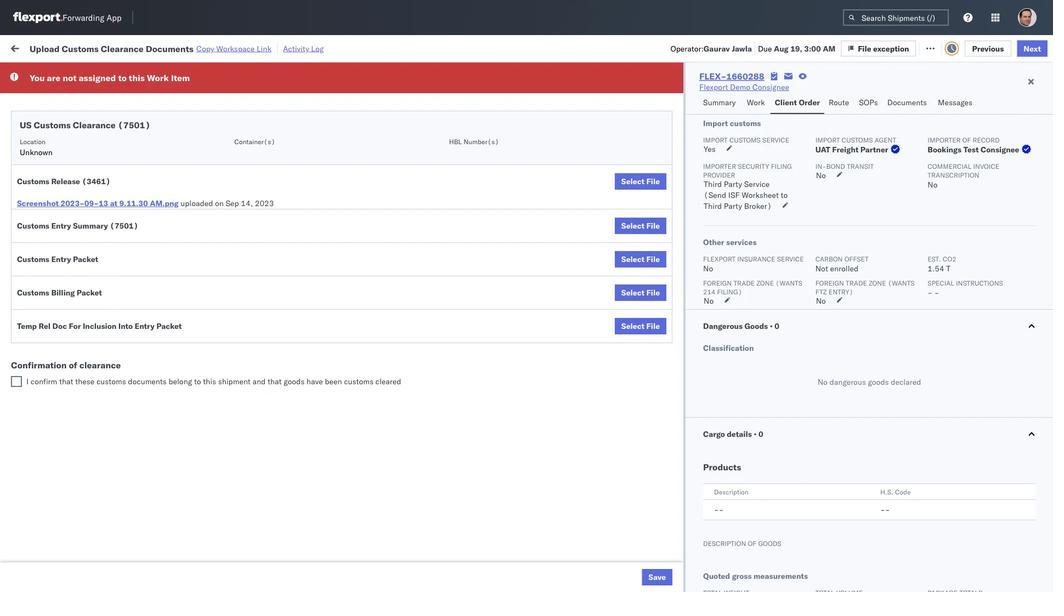 Task type: describe. For each thing, give the bounding box(es) containing it.
est, for upload customs clearance documents link
[[220, 158, 236, 167]]

2 1911408 from the top
[[667, 278, 700, 288]]

no inside "flexport insurance service no"
[[703, 264, 713, 273]]

3 2060357 from the top
[[667, 544, 700, 554]]

enrolled
[[830, 264, 859, 273]]

and
[[253, 377, 266, 386]]

0 horizontal spatial summary
[[73, 221, 108, 231]]

1 third from the top
[[704, 179, 722, 189]]

blocked,
[[134, 68, 162, 76]]

doc
[[52, 321, 67, 331]]

declared
[[891, 377, 921, 387]]

1 horizontal spatial this
[[203, 377, 216, 386]]

1 honeywell from the left
[[433, 206, 469, 216]]

from up 09-
[[85, 181, 101, 191]]

pm for schedule delivery appointment
[[211, 206, 223, 216]]

cargo details • 0
[[703, 430, 763, 439]]

1 horizontal spatial bookings
[[509, 278, 541, 288]]

3 mabltest12345 from the top
[[795, 568, 857, 578]]

pm up 3:00 pm est, feb 20, 2023
[[206, 134, 218, 143]]

schedule for the schedule pickup from los angeles international airport link
[[25, 103, 58, 113]]

2 segu6076363 from the top
[[719, 520, 773, 529]]

pickup for the confirm pickup from los angeles, ca button related to flex-1977428
[[55, 254, 79, 263]]

2 vertical spatial packet
[[156, 321, 182, 331]]

schedule for second schedule pickup from los angeles, ca link from the bottom of the page
[[25, 350, 58, 360]]

2 flex-2001714 from the top
[[643, 134, 700, 143]]

flex-1919147
[[643, 327, 700, 336]]

customs for import customs agent
[[842, 136, 873, 144]]

schedule for schedule delivery appointment link for 2:59 am est, feb 17, 2023
[[25, 85, 58, 94]]

from inside the schedule pickup from los angeles international airport
[[85, 103, 101, 113]]

0 vertical spatial 3:00
[[804, 43, 821, 53]]

flexport insurance service no
[[703, 255, 804, 273]]

deadline
[[187, 90, 215, 98]]

3 segu6076363 from the top
[[719, 544, 773, 553]]

pickup down the upload proof of delivery button
[[60, 326, 83, 336]]

for
[[69, 321, 81, 331]]

i confirm that these customs documents belong to this shipment and that goods have been customs cleared
[[26, 377, 401, 386]]

in-
[[816, 162, 826, 170]]

zone for entry)
[[869, 279, 886, 287]]

products,
[[529, 85, 562, 95]]

customs down confirm delivery
[[17, 288, 49, 298]]

carbon
[[816, 255, 843, 263]]

2 bicu1234565, demu1232567 from the top
[[719, 375, 831, 384]]

2 vertical spatial entry
[[135, 321, 155, 331]]

1 2060357 from the top
[[667, 496, 700, 505]]

2 3:30 from the top
[[187, 134, 204, 143]]

delivery down us customs clearance (7501)
[[60, 133, 88, 143]]

2023 for confirm delivery link
[[268, 278, 287, 288]]

1 2001714 from the top
[[667, 109, 700, 119]]

2 schedule delivery appointment link from the top
[[25, 132, 135, 143]]

mode button
[[351, 87, 416, 98]]

temp rel doc for inclusion into entry packet
[[17, 321, 182, 331]]

est, up 3:00 pm est, feb 20, 2023
[[220, 134, 236, 143]]

messages button
[[934, 93, 979, 114]]

1 1911466 from the top
[[667, 351, 700, 360]]

confirm for flex-1977428
[[25, 254, 53, 263]]

2023 for schedule delivery appointment link for 2:59 am est, feb 17, 2023
[[268, 85, 287, 95]]

3 schedule pickup from los angeles, ca from the top
[[25, 350, 160, 360]]

1 horizontal spatial on
[[273, 43, 282, 52]]

2023-
[[61, 199, 84, 208]]

us
[[20, 120, 32, 131]]

code
[[895, 488, 911, 496]]

resize handle column header for client name
[[490, 85, 503, 592]]

2023 for upload proof of delivery link
[[272, 303, 291, 312]]

item
[[171, 72, 190, 83]]

batch action button
[[975, 39, 1047, 56]]

4 schedule pickup from los angeles, ca link from the top
[[25, 374, 160, 385]]

flex-1660288
[[699, 71, 765, 82]]

4 2060357 from the top
[[667, 568, 700, 578]]

1 flex-1911408 from the top
[[643, 230, 700, 240]]

2 mawb1234 from the top
[[795, 134, 838, 143]]

no left dangerous
[[818, 377, 828, 387]]

activity log button
[[283, 42, 324, 55]]

number(s)
[[464, 137, 499, 146]]

of inside button
[[73, 302, 80, 312]]

foreign trade zone (wants ftz entry)
[[816, 279, 915, 296]]

goods
[[745, 321, 768, 331]]

2 flex-1977428 from the top
[[643, 206, 700, 216]]

zone for filing)
[[757, 279, 774, 287]]

1 vertical spatial documents
[[887, 98, 927, 107]]

file for customs entry summary (7501)
[[647, 221, 660, 231]]

from right for
[[85, 326, 101, 336]]

otter for otter products - test account
[[433, 85, 451, 95]]

clearance for us customs clearance (7501)
[[73, 120, 116, 131]]

measurements
[[754, 572, 808, 581]]

0 horizontal spatial bookings
[[433, 278, 465, 288]]

details
[[727, 430, 752, 439]]

1 segu6076363 from the top
[[719, 495, 773, 505]]

1 flex-1911466 from the top
[[643, 351, 700, 360]]

017482927423 for 3:00 pm est, feb 20, 2023
[[795, 158, 852, 167]]

est, for schedule delivery appointment link corresponding to 10:30 pm est, feb 21, 2023
[[225, 206, 241, 216]]

ca for second schedule pickup from los angeles, ca link from the bottom of the page
[[150, 350, 160, 360]]

1 schedule pickup from los angeles, ca from the top
[[25, 181, 160, 191]]

classification
[[703, 343, 754, 353]]

0 horizontal spatial --
[[714, 505, 724, 515]]

: for status
[[79, 68, 81, 76]]

0 horizontal spatial goods
[[284, 377, 305, 386]]

flexport. image
[[13, 12, 63, 23]]

special
[[928, 279, 954, 287]]

2 flex-2097290 from the top
[[643, 472, 700, 481]]

0 vertical spatial products
[[453, 85, 484, 95]]

11 resize handle column header from the left
[[1034, 85, 1047, 592]]

2 horizontal spatial work
[[747, 98, 765, 107]]

flex-1988285
[[643, 85, 700, 95]]

customs down clearance
[[97, 377, 126, 386]]

am.png
[[150, 199, 179, 208]]

2 schedule pickup from los angeles, ca from the top
[[25, 326, 160, 336]]

2 3:30 pm est, feb 17, 2023 from the top
[[187, 134, 286, 143]]

est.
[[928, 255, 941, 263]]

assigned
[[79, 72, 116, 83]]

am for 2:59 am est, mar 3, 2023
[[206, 375, 219, 385]]

no dangerous goods declared
[[818, 377, 921, 387]]

screenshot
[[17, 199, 59, 208]]

4 ocean from the top
[[357, 375, 379, 385]]

entry for summary
[[51, 221, 71, 231]]

2 2001714 from the top
[[667, 134, 700, 143]]

los down customs entry summary (7501)
[[99, 254, 111, 263]]

3:00 am est, feb 25, 2023
[[187, 278, 287, 288]]

batch action
[[992, 43, 1040, 52]]

2023 right 14,
[[255, 199, 274, 208]]

from down clearance
[[85, 374, 101, 384]]

feb for upload customs clearance documents link
[[238, 158, 252, 167]]

service
[[763, 136, 789, 144]]

1 horizontal spatial work
[[147, 72, 169, 83]]

pickup for flex-1911408's the confirm pickup from los angeles, ca button
[[55, 230, 79, 239]]

import customs service
[[703, 136, 789, 144]]

1 party from the top
[[724, 179, 742, 189]]

• for details
[[754, 430, 757, 439]]

3 bicu1234565, from the top
[[719, 423, 773, 433]]

import for import work
[[92, 43, 117, 52]]

schedule for first schedule pickup from los angeles, ca link from the bottom
[[25, 374, 58, 384]]

1 flex-2060357 from the top
[[643, 496, 700, 505]]

of for confirmation
[[69, 360, 77, 371]]

1 honeywell - test account from the left
[[433, 206, 523, 216]]

route
[[829, 98, 849, 107]]

2 horizontal spatial bookings
[[928, 145, 962, 154]]

feb for upload proof of delivery link
[[243, 303, 256, 312]]

snoozed : no
[[227, 68, 266, 76]]

4 flex-1911466 from the top
[[643, 423, 700, 433]]

1 bicu1234565, demu1232567 from the top
[[719, 351, 831, 360]]

select for customs entry summary (7501)
[[621, 221, 645, 231]]

resize handle column header for flex id
[[700, 85, 714, 592]]

778
[[206, 43, 220, 52]]

los down 13
[[99, 230, 111, 239]]

1 vertical spatial at
[[110, 199, 117, 208]]

select file for customs entry packet
[[621, 255, 660, 264]]

9.11.30
[[119, 199, 148, 208]]

schedule delivery appointment button for 2:59 am est, feb 17, 2023
[[25, 84, 135, 96]]

upload for upload proof of delivery
[[25, 302, 50, 312]]

17, for ocean lcl
[[254, 85, 266, 95]]

2 that from the left
[[268, 377, 282, 386]]

2150210 for 12:00 pm est, feb 25, 2023
[[667, 303, 700, 312]]

4 1911466 from the top
[[667, 423, 700, 433]]

resize handle column header for deadline
[[297, 85, 310, 592]]

schedule delivery appointment link for 10:30 pm est, feb 21, 2023
[[25, 205, 135, 216]]

trade for filing)
[[734, 279, 755, 287]]

2 mabltest12345 from the top
[[795, 520, 857, 529]]

2 flex-1911466 from the top
[[643, 375, 700, 385]]

flexport demo consignee
[[699, 82, 789, 92]]

2 honeywell from the left
[[509, 206, 545, 216]]

pickup for schedule pickup from los angeles, ca button related to maeu1234567
[[60, 181, 83, 191]]

gross
[[732, 572, 752, 581]]

1 bicu1234565, from the top
[[719, 351, 773, 360]]

customs right been
[[344, 377, 374, 386]]

10 resize handle column header from the left
[[998, 85, 1012, 592]]

flexport for flexport insurance service no
[[703, 255, 736, 263]]

cleared
[[376, 377, 401, 386]]

commercial invoice transcription no
[[928, 162, 1000, 190]]

delivery for 10:30 pm est, feb 21, 2023
[[60, 205, 88, 215]]

snoozed
[[227, 68, 252, 76]]

fcl for 3:00 am est, feb 25, 2023
[[381, 278, 395, 288]]

confirm pickup from los angeles, ca link for flex-1977428
[[25, 253, 156, 264]]

schedule pickup from los angeles, ca button for bicu1234565, demu1232567
[[25, 350, 160, 362]]

3 flex-2060357 from the top
[[643, 544, 700, 554]]

los down 'inclusion'
[[103, 350, 116, 360]]

1 mawb1234 from the top
[[795, 109, 838, 119]]

25, for 12:00 pm est, feb 25, 2023
[[258, 303, 270, 312]]

workspace
[[216, 44, 255, 53]]

2 horizontal spatial --
[[880, 505, 890, 515]]

flex-1660288 link
[[699, 71, 765, 82]]

confirm delivery
[[25, 278, 83, 287]]

3 schedule pickup from los angeles, ca button from the top
[[25, 374, 160, 386]]

ocean for bookings test consignee
[[357, 278, 379, 288]]

feb for schedule delivery appointment link for 2:59 am est, feb 17, 2023
[[239, 85, 252, 95]]

est, for confirm delivery link
[[220, 278, 237, 288]]

demo123
[[795, 278, 832, 288]]

customs down screenshot
[[17, 221, 49, 231]]

flex-2150210 for 3:00 pm est, feb 20, 2023
[[643, 158, 700, 167]]

1 flex-2097290 from the top
[[643, 447, 700, 457]]

appointment for 10:30 pm est, feb 21, 2023
[[90, 205, 135, 215]]

13
[[99, 199, 108, 208]]

workitem button
[[7, 87, 170, 98]]

ocean fcl for 3:00 am est, feb 25, 2023
[[357, 278, 395, 288]]

cargo
[[703, 430, 725, 439]]

previous
[[972, 43, 1004, 53]]

name
[[452, 90, 470, 98]]

4 schedule pickup from los angeles, ca from the top
[[25, 374, 160, 384]]

1 horizontal spatial at
[[222, 43, 229, 52]]

2 bicu1234565, from the top
[[719, 375, 773, 384]]

into
[[118, 321, 133, 331]]

delivery for 3:00 am est, feb 25, 2023
[[55, 278, 83, 287]]

2 party from the top
[[724, 201, 742, 211]]

ocean for honeywell - test account
[[357, 206, 379, 216]]

2023 for the schedule pickup from los angeles international airport link
[[267, 109, 286, 119]]

us customs clearance (7501)
[[20, 120, 150, 131]]

est. co2 1.54 t
[[928, 255, 957, 273]]

from up these
[[85, 350, 101, 360]]

carbon offset not enrolled
[[816, 255, 869, 273]]

clearance for upload customs clearance documents
[[85, 157, 120, 167]]

action
[[1016, 43, 1040, 52]]

2023 up 3:00 pm est, feb 20, 2023
[[267, 134, 286, 143]]

activity log
[[283, 44, 324, 53]]

2 schedule delivery appointment from the top
[[25, 133, 135, 143]]

confirm delivery button
[[25, 277, 83, 289]]

release
[[51, 177, 80, 186]]

pm for upload proof of delivery
[[211, 303, 223, 312]]

numbers for mbl/mawb numbers
[[835, 90, 862, 98]]

0 horizontal spatial work
[[119, 43, 138, 52]]

integration test account - western digital
[[509, 109, 656, 119]]

select file button for customs billing packet
[[615, 285, 667, 301]]

schedule for schedule delivery appointment link corresponding to 10:30 pm est, feb 21, 2023
[[25, 205, 58, 215]]

schedule pickup from los angeles international airport button
[[25, 103, 167, 126]]

import customs agent
[[816, 136, 897, 144]]

confirm delivery link
[[25, 277, 83, 288]]

fcl for 2:59 am est, mar 3, 2023
[[381, 375, 395, 385]]

1 flex-2001714 from the top
[[643, 109, 700, 119]]

resize handle column header for workitem
[[168, 85, 181, 592]]

angeles
[[118, 103, 145, 113]]

4 flex-2060357 from the top
[[643, 568, 700, 578]]

0 vertical spatial this
[[129, 72, 145, 83]]

3 bicu1234565, demu1232567 from the top
[[719, 423, 831, 433]]

documents button
[[883, 93, 934, 114]]

file for temp rel doc for inclusion into entry packet
[[647, 321, 660, 331]]

select file button for customs entry packet
[[615, 251, 667, 268]]

customs up status
[[62, 43, 99, 54]]

1 vertical spatial products
[[703, 462, 741, 473]]

2 1977428 from the top
[[667, 206, 700, 216]]

isf
[[728, 190, 740, 200]]

2 honeywell - test account from the left
[[509, 206, 599, 216]]

confirmation
[[11, 360, 67, 371]]

resize handle column header for container numbers
[[776, 85, 790, 592]]

previous button
[[965, 40, 1012, 57]]

no down in-
[[816, 171, 826, 180]]

sops button
[[855, 93, 883, 114]]

2 maeu1234567 from the top
[[719, 206, 775, 215]]

customs up confirm delivery
[[17, 255, 49, 264]]

los up 13
[[103, 181, 116, 191]]

upload customs clearance documents button
[[25, 157, 162, 169]]

select file for customs billing packet
[[621, 288, 660, 298]]

quoted
[[703, 572, 730, 581]]

forwarding app
[[63, 12, 122, 23]]

you
[[30, 72, 45, 83]]

documents for upload customs clearance documents copy workspace link
[[146, 43, 194, 54]]

documents for upload customs clearance documents
[[122, 157, 162, 167]]

select for customs entry packet
[[621, 255, 645, 264]]

1 schedule pickup from los angeles, ca link from the top
[[25, 181, 160, 192]]

14,
[[241, 199, 253, 208]]



Task type: vqa. For each thing, say whether or not it's contained in the screenshot.
ACTIONS
no



Task type: locate. For each thing, give the bounding box(es) containing it.
client for client name
[[433, 90, 451, 98]]

9 resize handle column header from the left
[[922, 85, 936, 592]]

by:
[[40, 67, 50, 77]]

6 schedule from the top
[[25, 326, 58, 336]]

schedule delivery appointment down us customs clearance (7501)
[[25, 133, 135, 143]]

delivery down not
[[60, 85, 88, 94]]

0 vertical spatial on
[[273, 43, 282, 52]]

0 horizontal spatial this
[[129, 72, 145, 83]]

appointment down schedule pickup from los angeles international airport "button"
[[90, 133, 135, 143]]

2 confirm pickup from los angeles, ca button from the top
[[25, 253, 156, 265]]

schedule delivery appointment button down not
[[25, 84, 135, 96]]

2 vertical spatial maeu1234567
[[719, 254, 775, 264]]

0 horizontal spatial numbers
[[719, 94, 746, 102]]

est, left mar
[[220, 375, 237, 385]]

select file for temp rel doc for inclusion into entry packet
[[621, 321, 660, 331]]

air for 12:00 pm est, feb 25, 2023
[[357, 303, 367, 312]]

pickup for third schedule pickup from los angeles, ca button from the top of the page
[[60, 374, 83, 384]]

that
[[59, 377, 73, 386], [268, 377, 282, 386]]

0 for cargo details • 0
[[759, 430, 763, 439]]

progress
[[171, 68, 198, 76]]

2 2060357 from the top
[[667, 520, 700, 529]]

2 2:59 from the top
[[187, 375, 204, 385]]

: up 2:59 am est, feb 17, 2023
[[252, 68, 254, 76]]

2023 for upload customs clearance documents link
[[267, 158, 286, 167]]

1 zone from the left
[[757, 279, 774, 287]]

0 vertical spatial flex-1977428
[[643, 182, 700, 191]]

1 horizontal spatial products
[[703, 462, 741, 473]]

10:30
[[187, 206, 209, 216]]

Search Shipments (/) text field
[[843, 9, 949, 26]]

import for import customs service
[[703, 136, 728, 144]]

confirm pickup from los angeles, ca button for flex-1977428
[[25, 253, 156, 265]]

1 2150210 from the top
[[667, 158, 700, 167]]

from down 09-
[[81, 230, 97, 239]]

2 vertical spatial confirm
[[25, 278, 53, 287]]

0 vertical spatial 0
[[775, 321, 780, 331]]

0 vertical spatial air
[[357, 109, 367, 119]]

air for 3:00 pm est, feb 20, 2023
[[357, 158, 367, 167]]

los left into
[[103, 326, 116, 336]]

1 vertical spatial flex-2001714
[[643, 134, 700, 143]]

customs inside button
[[52, 157, 83, 167]]

None checkbox
[[11, 376, 22, 387]]

1 vertical spatial entry
[[51, 255, 71, 264]]

2:59 left shipment
[[187, 375, 204, 385]]

are
[[47, 72, 60, 83]]

3:00 pm est, feb 20, 2023
[[187, 158, 286, 167]]

1 flex-2150210 from the top
[[643, 158, 700, 167]]

1 select file from the top
[[621, 177, 660, 186]]

confirm pickup from los angeles, ca down customs entry summary (7501)
[[25, 254, 156, 263]]

2097290
[[667, 447, 700, 457], [667, 472, 700, 481]]

0 vertical spatial 1977428
[[667, 182, 700, 191]]

1 vertical spatial service
[[777, 255, 804, 263]]

0 vertical spatial 2:59
[[187, 85, 204, 95]]

3 confirm from the top
[[25, 278, 53, 287]]

1 air from the top
[[357, 109, 367, 119]]

foreign up 214 on the right
[[703, 279, 732, 287]]

• right details
[[754, 430, 757, 439]]

pickup up the airport
[[60, 103, 83, 113]]

importer up provider
[[703, 162, 736, 170]]

customs entry summary (7501)
[[17, 221, 138, 231]]

0 vertical spatial appointment
[[90, 85, 135, 94]]

2 schedule pickup from los angeles, ca link from the top
[[25, 326, 160, 337]]

confirm pickup from los angeles, ca button for flex-1911408
[[25, 229, 156, 241]]

batch
[[992, 43, 1014, 52]]

1 vertical spatial fcl
[[381, 375, 395, 385]]

0 horizontal spatial •
[[754, 430, 757, 439]]

trade inside "foreign trade zone (wants 214 filing)"
[[734, 279, 755, 287]]

schedule delivery appointment
[[25, 85, 135, 94], [25, 133, 135, 143], [25, 205, 135, 215]]

2 third from the top
[[704, 201, 722, 211]]

3 flex-1911466 from the top
[[643, 399, 700, 409]]

3 select from the top
[[621, 255, 645, 264]]

description for description
[[714, 488, 749, 496]]

importer for importer of record
[[928, 136, 961, 144]]

1 vertical spatial 1911408
[[667, 278, 700, 288]]

customs down the import customs
[[730, 136, 761, 144]]

2 appointment from the top
[[90, 133, 135, 143]]

3 air from the top
[[357, 303, 367, 312]]

documents up in in the top left of the page
[[146, 43, 194, 54]]

est, for first schedule pickup from los angeles, ca link from the bottom
[[220, 375, 237, 385]]

confirm pickup from los angeles, ca down 09-
[[25, 230, 156, 239]]

import for import customs
[[703, 118, 728, 128]]

upload up rel
[[25, 302, 50, 312]]

19,
[[791, 43, 802, 53]]

delivery up temp rel doc for inclusion into entry packet
[[82, 302, 110, 312]]

packet up the upload proof of delivery
[[77, 288, 102, 298]]

1 horizontal spatial trade
[[846, 279, 867, 287]]

no up 214 on the right
[[703, 264, 713, 273]]

flex-2150210 for 12:00 pm est, feb 25, 2023
[[643, 303, 700, 312]]

0 vertical spatial flxt00001977428a
[[795, 182, 871, 191]]

flex-2150210
[[643, 158, 700, 167], [643, 303, 700, 312]]

(wants inside "foreign trade zone (wants 214 filing)"
[[776, 279, 803, 287]]

2 zone from the left
[[869, 279, 886, 287]]

foreign for filing)
[[703, 279, 732, 287]]

2 schedule delivery appointment button from the top
[[25, 132, 135, 145]]

1 vertical spatial confirm
[[25, 254, 53, 263]]

1 otter from the left
[[433, 85, 451, 95]]

schedule delivery appointment link
[[25, 84, 135, 95], [25, 132, 135, 143], [25, 205, 135, 216]]

upload down location
[[25, 157, 50, 167]]

schedule delivery appointment up customs entry summary (7501)
[[25, 205, 135, 215]]

1 3:30 pm est, feb 17, 2023 from the top
[[187, 109, 286, 119]]

lcl for honeywell - test account
[[381, 206, 395, 216]]

2 vertical spatial bicu1234565,
[[719, 423, 773, 433]]

trade up entry)
[[846, 279, 867, 287]]

0 vertical spatial fcl
[[381, 278, 395, 288]]

feb for schedule delivery appointment link corresponding to 10:30 pm est, feb 21, 2023
[[243, 206, 256, 216]]

select file button for temp rel doc for inclusion into entry packet
[[615, 318, 667, 335]]

work up status : ready for work, blocked, in progress at the top left of the page
[[119, 43, 138, 52]]

third
[[704, 179, 722, 189], [704, 201, 722, 211]]

confirm up customs billing packet
[[25, 278, 53, 287]]

schedule up unknown
[[25, 133, 58, 143]]

017482927423 down uat
[[795, 158, 852, 167]]

confirm inside button
[[25, 278, 53, 287]]

confirm for flex-1911408
[[25, 230, 53, 239]]

3:00
[[804, 43, 821, 53], [187, 158, 204, 167], [187, 278, 204, 288]]

clearance inside upload customs clearance documents link
[[85, 157, 120, 167]]

delivery inside confirm delivery link
[[55, 278, 83, 287]]

(wants for foreign trade zone (wants 214 filing)
[[776, 279, 803, 287]]

on right link
[[273, 43, 282, 52]]

1 vertical spatial 3:00
[[187, 158, 204, 167]]

appointment down you are not assigned to this work item
[[90, 85, 135, 94]]

customs for import customs service
[[730, 136, 761, 144]]

foreign inside "foreign trade zone (wants 214 filing)"
[[703, 279, 732, 287]]

2 : from the left
[[252, 68, 254, 76]]

customs billing packet
[[17, 288, 102, 298]]

2 vertical spatial 17,
[[254, 134, 266, 143]]

of left record
[[963, 136, 971, 144]]

schedule up international
[[25, 103, 58, 113]]

service inside "flexport insurance service no"
[[777, 255, 804, 263]]

ocean lcl for otter
[[357, 85, 395, 95]]

1 horizontal spatial (wants
[[888, 279, 915, 287]]

0 vertical spatial party
[[724, 179, 742, 189]]

1 (wants from the left
[[776, 279, 803, 287]]

los inside the schedule pickup from los angeles international airport
[[103, 103, 116, 113]]

no down ftz
[[816, 296, 826, 306]]

entry up confirm delivery
[[51, 255, 71, 264]]

feb down 3:00 am est, feb 25, 2023
[[243, 303, 256, 312]]

1 vertical spatial flex-1977428
[[643, 206, 700, 216]]

pickup for schedule pickup from los angeles international airport "button"
[[60, 103, 83, 113]]

(wants for foreign trade zone (wants ftz entry)
[[888, 279, 915, 287]]

1 appointment from the top
[[90, 85, 135, 94]]

1 : from the left
[[79, 68, 81, 76]]

0 vertical spatial service
[[744, 179, 770, 189]]

from down customs entry summary (7501)
[[81, 254, 97, 263]]

1 schedule from the top
[[25, 85, 58, 94]]

flex-1919147 button
[[626, 324, 702, 339], [626, 324, 702, 339]]

confirm up the 'customs entry packet'
[[25, 230, 53, 239]]

invoice
[[973, 162, 1000, 170]]

otter products, llc
[[509, 85, 578, 95]]

schedule delivery appointment for 2:59 am est, feb 17, 2023
[[25, 85, 135, 94]]

1 confirm pickup from los angeles, ca link from the top
[[25, 229, 156, 240]]

0 vertical spatial third
[[704, 179, 722, 189]]

file exception
[[866, 43, 918, 52], [858, 43, 909, 53]]

container(s)
[[234, 137, 275, 146]]

to inside third party service (send isf worksheet to third party broker)
[[781, 190, 788, 200]]

est, for the schedule pickup from los angeles international airport link
[[220, 109, 236, 119]]

4 segu6076363 from the top
[[719, 568, 773, 577]]

flex-1911408 left other on the top of the page
[[643, 230, 700, 240]]

confirm pickup from los angeles, ca for flex-1911408
[[25, 230, 156, 239]]

that down confirmation of clearance
[[59, 377, 73, 386]]

angeles,
[[118, 181, 148, 191], [113, 230, 143, 239], [113, 254, 143, 263], [118, 326, 148, 336], [118, 350, 148, 360], [118, 374, 148, 384]]

2 vertical spatial 1977428
[[667, 254, 700, 264]]

am for 2:59 am est, feb 17, 2023
[[206, 85, 219, 95]]

2 vertical spatial schedule delivery appointment
[[25, 205, 135, 215]]

customs up screenshot
[[17, 177, 49, 186]]

customs
[[62, 43, 99, 54], [34, 120, 71, 131], [52, 157, 83, 167], [17, 177, 49, 186], [17, 221, 49, 231], [17, 255, 49, 264], [17, 288, 49, 298]]

aug
[[774, 43, 789, 53]]

09-
[[84, 199, 99, 208]]

0 vertical spatial 1911408
[[667, 230, 700, 240]]

2 fcl from the top
[[381, 375, 395, 385]]

2 foreign from the left
[[816, 279, 844, 287]]

est, left 20,
[[220, 158, 236, 167]]

2 vertical spatial work
[[747, 98, 765, 107]]

1977428 for schedule pickup from los angeles, ca
[[667, 182, 700, 191]]

1 vertical spatial schedule delivery appointment link
[[25, 132, 135, 143]]

4 select file from the top
[[621, 288, 660, 298]]

1 horizontal spatial zone
[[869, 279, 886, 287]]

entry for packet
[[51, 255, 71, 264]]

1 horizontal spatial that
[[268, 377, 282, 386]]

est, for upload proof of delivery link
[[225, 303, 241, 312]]

8 schedule from the top
[[25, 374, 58, 384]]

3 flex-1977428 from the top
[[643, 254, 700, 264]]

account
[[509, 85, 538, 95], [565, 109, 594, 119], [489, 158, 518, 167], [565, 158, 594, 167], [494, 206, 523, 216], [570, 206, 599, 216], [489, 303, 518, 312], [565, 303, 594, 312]]

select file
[[621, 177, 660, 186], [621, 221, 660, 231], [621, 255, 660, 264], [621, 288, 660, 298], [621, 321, 660, 331]]

foreign inside foreign trade zone (wants ftz entry)
[[816, 279, 844, 287]]

flexport down other on the top of the page
[[703, 255, 736, 263]]

1 vertical spatial 3:30
[[187, 134, 204, 143]]

consignee inside button
[[509, 90, 540, 98]]

record
[[973, 136, 1000, 144]]

3 select file from the top
[[621, 255, 660, 264]]

summary button
[[699, 93, 743, 114]]

select file button for customs entry summary (7501)
[[615, 218, 667, 234]]

0 vertical spatial ocean fcl
[[357, 278, 395, 288]]

mawb1234 down order at the right of the page
[[795, 109, 838, 119]]

est, down 3:00 am est, feb 25, 2023
[[225, 303, 241, 312]]

maeu1234567 down services
[[719, 254, 775, 264]]

0 horizontal spatial at
[[110, 199, 117, 208]]

0 vertical spatial work
[[119, 43, 138, 52]]

service inside third party service (send isf worksheet to third party broker)
[[744, 179, 770, 189]]

: for snoozed
[[252, 68, 254, 76]]

screenshot 2023-09-13 at 9.11.30 am.png link
[[17, 198, 179, 209]]

1 vertical spatial flexport
[[703, 255, 736, 263]]

0 horizontal spatial otter
[[433, 85, 451, 95]]

flex-1911408 button
[[626, 227, 702, 243], [626, 227, 702, 243], [626, 276, 702, 291], [626, 276, 702, 291]]

2:59 for 2:59 am est, mar 3, 2023
[[187, 375, 204, 385]]

2 ocean from the top
[[357, 206, 379, 216]]

schedule for 2nd schedule delivery appointment link from the top of the page
[[25, 133, 58, 143]]

2 trade from the left
[[846, 279, 867, 287]]

3:00 for integration test account - on ag
[[187, 158, 204, 167]]

17, down snoozed : no
[[254, 85, 266, 95]]

1 flex-1977428 from the top
[[643, 182, 700, 191]]

2 flex-2060357 from the top
[[643, 520, 700, 529]]

0 horizontal spatial that
[[59, 377, 73, 386]]

2023 up 12:00 pm est, feb 25, 2023
[[268, 278, 287, 288]]

2 2097290 from the top
[[667, 472, 700, 481]]

2 lcl from the top
[[381, 206, 395, 216]]

at
[[222, 43, 229, 52], [110, 199, 117, 208]]

work button
[[743, 93, 771, 114]]

from
[[85, 103, 101, 113], [85, 181, 101, 191], [81, 230, 97, 239], [81, 254, 97, 263], [85, 326, 101, 336], [85, 350, 101, 360], [85, 374, 101, 384]]

pickup down confirmation of clearance
[[60, 374, 83, 384]]

numbers inside container numbers
[[719, 94, 746, 102]]

0 vertical spatial confirm pickup from los angeles, ca
[[25, 230, 156, 239]]

log
[[311, 44, 324, 53]]

mawb1234
[[795, 109, 838, 119], [795, 134, 838, 143]]

client left order at the right of the page
[[775, 98, 797, 107]]

3 maeu1234567 from the top
[[719, 254, 775, 264]]

ca for flex-1977428 confirm pickup from los angeles, ca 'link'
[[145, 254, 156, 263]]

summary down container
[[703, 98, 736, 107]]

resize handle column header
[[168, 85, 181, 592], [297, 85, 310, 592], [338, 85, 351, 592], [414, 85, 427, 592], [490, 85, 503, 592], [607, 85, 620, 592], [700, 85, 714, 592], [776, 85, 790, 592], [922, 85, 936, 592], [998, 85, 1012, 592], [1034, 85, 1047, 592]]

in-bond transit
[[816, 162, 874, 170]]

airport
[[72, 114, 96, 124]]

goods for no dangerous goods declared
[[868, 377, 889, 387]]

no right the snoozed
[[257, 68, 266, 76]]

1 ocean lcl from the top
[[357, 85, 395, 95]]

1 vertical spatial 2001714
[[667, 134, 700, 143]]

25, for 3:00 am est, feb 25, 2023
[[254, 278, 266, 288]]

lcl for otter products - test account
[[381, 85, 395, 95]]

0 vertical spatial schedule delivery appointment button
[[25, 84, 135, 96]]

flex-1977428 button
[[626, 179, 702, 194], [626, 179, 702, 194], [626, 203, 702, 219], [626, 203, 702, 219], [626, 252, 702, 267], [626, 252, 702, 267]]

schedule pickup from los angeles, ca button down clearance
[[25, 374, 160, 386]]

integration for 3:30 pm est, feb 17, 2023
[[509, 109, 547, 119]]

messages
[[938, 98, 973, 107]]

0 horizontal spatial on
[[215, 199, 224, 208]]

1 017482927423 from the top
[[795, 158, 852, 167]]

3:30 pm est, feb 17, 2023 down deadline button
[[187, 109, 286, 119]]

select file button for customs release (3461)
[[615, 173, 667, 190]]

0 vertical spatial •
[[770, 321, 773, 331]]

upload proof of delivery button
[[25, 301, 110, 314]]

schedule pickup from los angeles, ca link
[[25, 181, 160, 192], [25, 326, 160, 337], [25, 350, 160, 361], [25, 374, 160, 385]]

foreign trade zone (wants 214 filing)
[[703, 279, 803, 296]]

1 schedule pickup from los angeles, ca button from the top
[[25, 181, 160, 193]]

1 vertical spatial packet
[[77, 288, 102, 298]]

2 select file button from the top
[[615, 218, 667, 234]]

flex-2150210 button
[[626, 155, 702, 170], [626, 155, 702, 170], [626, 300, 702, 315], [626, 300, 702, 315]]

8 resize handle column header from the left
[[776, 85, 790, 592]]

flexport inside "flexport insurance service no"
[[703, 255, 736, 263]]

feb down deadline button
[[238, 109, 252, 119]]

goods left 'declared'
[[868, 377, 889, 387]]

0 horizontal spatial service
[[744, 179, 770, 189]]

1 vertical spatial schedule pickup from los angeles, ca button
[[25, 350, 160, 362]]

0 right details
[[759, 430, 763, 439]]

pickup inside the schedule pickup from los angeles international airport
[[60, 103, 83, 113]]

1 that from the left
[[59, 377, 73, 386]]

3 resize handle column header from the left
[[338, 85, 351, 592]]

clearance
[[79, 360, 121, 371]]

1 vertical spatial on
[[215, 199, 224, 208]]

party
[[724, 179, 742, 189], [724, 201, 742, 211]]

foreign for entry)
[[816, 279, 844, 287]]

i
[[26, 377, 29, 386]]

confirm pickup from los angeles, ca link down customs entry summary (7501)
[[25, 253, 156, 264]]

pickup up the 'customs entry packet'
[[55, 230, 79, 239]]

delivery inside upload proof of delivery link
[[82, 302, 110, 312]]

0 vertical spatial to
[[118, 72, 127, 83]]

otter for otter products, llc
[[509, 85, 527, 95]]

1 horizontal spatial goods
[[758, 540, 782, 548]]

products down cargo at right
[[703, 462, 741, 473]]

import for import customs agent
[[816, 136, 840, 144]]

3 1911466 from the top
[[667, 399, 700, 409]]

1 vertical spatial 2150210
[[667, 303, 700, 312]]

(wants left special
[[888, 279, 915, 287]]

schedule inside the schedule pickup from los angeles international airport
[[25, 103, 58, 113]]

2023 down 187 on track
[[268, 85, 287, 95]]

due aug 19, 3:00 am
[[758, 43, 836, 53]]

17, for air
[[254, 109, 266, 119]]

0 vertical spatial flexport
[[699, 82, 728, 92]]

2 flxt00001977428a from the top
[[795, 254, 871, 264]]

1 vertical spatial importer
[[703, 162, 736, 170]]

2 1911466 from the top
[[667, 375, 700, 385]]

0 horizontal spatial honeywell
[[433, 206, 469, 216]]

3 appointment from the top
[[90, 205, 135, 215]]

feb up 12:00 pm est, feb 25, 2023
[[239, 278, 252, 288]]

(7501) for customs entry summary (7501)
[[110, 221, 138, 231]]

0 vertical spatial flex-2150210
[[643, 158, 700, 167]]

maeu1234567 for schedule pickup from los angeles, ca
[[719, 182, 775, 191]]

2 vertical spatial schedule delivery appointment button
[[25, 205, 135, 217]]

trade for entry)
[[846, 279, 867, 287]]

importer inside importer security filing provider
[[703, 162, 736, 170]]

25,
[[254, 278, 266, 288], [258, 303, 270, 312]]

5 select from the top
[[621, 321, 645, 331]]

upload for upload customs clearance documents copy workspace link
[[30, 43, 60, 54]]

7 resize handle column header from the left
[[700, 85, 714, 592]]

2 vertical spatial to
[[194, 377, 201, 386]]

special instructions - -
[[928, 279, 1003, 298]]

0 vertical spatial 25,
[[254, 278, 266, 288]]

uat freight partner
[[816, 145, 888, 154]]

zone inside "foreign trade zone (wants 214 filing)"
[[757, 279, 774, 287]]

1 confirm pickup from los angeles, ca from the top
[[25, 230, 156, 239]]

1 horizontal spatial --
[[795, 423, 805, 433]]

1 2097290 from the top
[[667, 447, 700, 457]]

import down summary button
[[703, 118, 728, 128]]

3 ocean from the top
[[357, 278, 379, 288]]

25, up 12:00 pm est, feb 25, 2023
[[254, 278, 266, 288]]

2 flex-2150210 from the top
[[643, 303, 700, 312]]

(wants inside foreign trade zone (wants ftz entry)
[[888, 279, 915, 287]]

0 horizontal spatial trade
[[734, 279, 755, 287]]

3 1977428 from the top
[[667, 254, 700, 264]]

0 horizontal spatial :
[[79, 68, 81, 76]]

1 confirm from the top
[[25, 230, 53, 239]]

delivery up customs entry summary (7501)
[[60, 205, 88, 215]]

est, down the snoozed
[[220, 85, 237, 95]]

1 horizontal spatial otter
[[509, 85, 527, 95]]

est, up 12:00 pm est, feb 25, 2023
[[220, 278, 237, 288]]

of
[[963, 136, 971, 144], [73, 302, 80, 312], [69, 360, 77, 371], [748, 540, 757, 548]]

next button
[[1017, 40, 1048, 57]]

pm for schedule pickup from los angeles international airport
[[206, 109, 218, 119]]

flex-2001714 down the digital on the right top of page
[[643, 134, 700, 143]]

schedule for third schedule pickup from los angeles, ca link from the bottom
[[25, 326, 58, 336]]

1 vertical spatial 1977428
[[667, 206, 700, 216]]

activity
[[283, 44, 309, 53]]

sops
[[859, 98, 878, 107]]

no inside the "commercial invoice transcription no"
[[928, 180, 938, 190]]

est, for schedule delivery appointment link for 2:59 am est, feb 17, 2023
[[220, 85, 237, 95]]

schedule delivery appointment link for 2:59 am est, feb 17, 2023
[[25, 84, 135, 95]]

screenshot 2023-09-13 at 9.11.30 am.png uploaded on sep 14, 2023
[[17, 199, 274, 208]]

los down clearance
[[103, 374, 116, 384]]

broker)
[[744, 201, 772, 211]]

4 select file button from the top
[[615, 285, 667, 301]]

feb left 20,
[[238, 158, 252, 167]]

customs up location
[[34, 120, 71, 131]]

1 vertical spatial description
[[703, 540, 746, 548]]

deadline button
[[182, 87, 299, 98]]

5 resize handle column header from the left
[[490, 85, 503, 592]]

2 vertical spatial bicu1234565, demu1232567
[[719, 423, 831, 433]]

(wants down "flexport insurance service no"
[[776, 279, 803, 287]]

delivery up the billing
[[55, 278, 83, 287]]

1 select from the top
[[621, 177, 645, 186]]

client for client order
[[775, 98, 797, 107]]

1 vertical spatial (7501)
[[110, 221, 138, 231]]

flex-1977428 for confirm pickup from los angeles, ca
[[643, 254, 700, 264]]

belong
[[169, 377, 192, 386]]

3 schedule pickup from los angeles, ca link from the top
[[25, 350, 160, 361]]

pm right 12:00
[[211, 303, 223, 312]]

3:00 for bookings test consignee
[[187, 278, 204, 288]]

2 schedule from the top
[[25, 103, 58, 113]]

1 vertical spatial mawb1234
[[795, 134, 838, 143]]

0 vertical spatial flex-2097290
[[643, 447, 700, 457]]

1 vertical spatial confirm pickup from los angeles, ca link
[[25, 253, 156, 264]]

2 017482927423 from the top
[[795, 303, 852, 312]]

ca for flex-1911408's confirm pickup from los angeles, ca 'link'
[[145, 230, 156, 239]]

2 (wants from the left
[[888, 279, 915, 287]]

appointment down (3461)
[[90, 205, 135, 215]]

risk
[[231, 43, 244, 52]]

feb down snoozed : no
[[239, 85, 252, 95]]

client order
[[775, 98, 820, 107]]

trade inside foreign trade zone (wants ftz entry)
[[846, 279, 867, 287]]

confirm pickup from los angeles, ca button down customs entry summary (7501)
[[25, 253, 156, 265]]

1 vertical spatial maeu1234567
[[719, 206, 775, 215]]

goods for description of goods
[[758, 540, 782, 548]]

schedule pickup from los angeles, ca button for maeu1234567
[[25, 181, 160, 193]]

1 mabltest12345 from the top
[[795, 496, 857, 505]]

1 vertical spatial lcl
[[381, 206, 395, 216]]

0 horizontal spatial zone
[[757, 279, 774, 287]]

1 vertical spatial 2097290
[[667, 472, 700, 481]]

0 vertical spatial description
[[714, 488, 749, 496]]

air for 3:30 pm est, feb 17, 2023
[[357, 109, 367, 119]]

customs up uat freight partner
[[842, 136, 873, 144]]

service up worksheet on the right of the page
[[744, 179, 770, 189]]

instructions
[[956, 279, 1003, 287]]

confirm pickup from los angeles, ca link for flex-1911408
[[25, 229, 156, 240]]

temp
[[17, 321, 37, 331]]

that right 'and'
[[268, 377, 282, 386]]

0 vertical spatial maeu1234567
[[719, 182, 775, 191]]

ca for fourth schedule pickup from los angeles, ca link from the bottom of the page
[[150, 181, 160, 191]]

2 vertical spatial air
[[357, 303, 367, 312]]

schedule pickup from los angeles, ca button up these
[[25, 350, 160, 362]]

flex-2001714 down flex id button
[[643, 109, 700, 119]]

ready
[[83, 68, 103, 76]]

to right worksheet on the right of the page
[[781, 190, 788, 200]]

not
[[63, 72, 77, 83]]

1 vertical spatial ocean lcl
[[357, 206, 395, 216]]

resize handle column header for mode
[[414, 85, 427, 592]]

agent
[[875, 136, 897, 144]]

zone inside foreign trade zone (wants ftz entry)
[[869, 279, 886, 287]]

017482927423 for 12:00 pm est, feb 25, 2023
[[795, 303, 852, 312]]

0 vertical spatial entry
[[51, 221, 71, 231]]

summary inside summary button
[[703, 98, 736, 107]]

1 1911408 from the top
[[667, 230, 700, 240]]

ca for first schedule pickup from los angeles, ca link from the bottom
[[150, 374, 160, 384]]

confirm pickup from los angeles, ca button down 09-
[[25, 229, 156, 241]]

2 vertical spatial upload
[[25, 302, 50, 312]]

consignee button
[[503, 87, 609, 98]]

3 schedule from the top
[[25, 133, 58, 143]]

2 flex-1911408 from the top
[[643, 278, 700, 288]]

select for customs billing packet
[[621, 288, 645, 298]]

schedule delivery appointment button for 10:30 pm est, feb 21, 2023
[[25, 205, 135, 217]]

resize handle column header for mbl/mawb numbers
[[922, 85, 936, 592]]

-
[[486, 85, 491, 95], [596, 109, 601, 119], [520, 158, 525, 167], [596, 158, 601, 167], [471, 206, 476, 216], [547, 206, 552, 216], [928, 288, 933, 298], [935, 288, 939, 298], [520, 303, 525, 312], [596, 303, 601, 312], [795, 423, 800, 433], [800, 423, 805, 433], [714, 505, 719, 515], [719, 505, 724, 515], [880, 505, 885, 515], [885, 505, 890, 515]]

zone
[[757, 279, 774, 287], [869, 279, 886, 287]]

Search Work text field
[[685, 39, 804, 56]]

1 3:30 from the top
[[187, 109, 204, 119]]

select
[[621, 177, 645, 186], [621, 221, 645, 231], [621, 255, 645, 264], [621, 288, 645, 298], [621, 321, 645, 331]]

resize handle column header for consignee
[[607, 85, 620, 592]]

1 vertical spatial bicu1234565, demu1232567
[[719, 375, 831, 384]]

ocean lcl for honeywell
[[357, 206, 395, 216]]

1.54
[[928, 264, 945, 273]]

demo
[[730, 82, 751, 92]]

2 confirm pickup from los angeles, ca from the top
[[25, 254, 156, 263]]

0 horizontal spatial importer
[[703, 162, 736, 170]]

schedule pickup from los angeles, ca button
[[25, 181, 160, 193], [25, 350, 160, 362], [25, 374, 160, 386]]

western
[[603, 109, 632, 119]]

1 1977428 from the top
[[667, 182, 700, 191]]

(send
[[704, 190, 726, 200]]

0 vertical spatial ocean lcl
[[357, 85, 395, 95]]

no down 214 on the right
[[704, 296, 714, 306]]

message
[[147, 43, 178, 52]]

1 horizontal spatial summary
[[703, 98, 736, 107]]

los left the angeles
[[103, 103, 116, 113]]

1 vertical spatial air
[[357, 158, 367, 167]]

of right the proof
[[73, 302, 80, 312]]

1 horizontal spatial client
[[775, 98, 797, 107]]

importer for importer security filing provider
[[703, 162, 736, 170]]

2 vertical spatial schedule delivery appointment link
[[25, 205, 135, 216]]

2023 right 3,
[[264, 375, 283, 385]]

1 vertical spatial flex-1911408
[[643, 278, 700, 288]]

client name
[[433, 90, 470, 98]]

select for temp rel doc for inclusion into entry packet
[[621, 321, 645, 331]]

1 vertical spatial flex-2097290
[[643, 472, 700, 481]]

0 horizontal spatial foreign
[[703, 279, 732, 287]]

schedule delivery appointment button
[[25, 84, 135, 96], [25, 132, 135, 145], [25, 205, 135, 217]]

1 select file button from the top
[[615, 173, 667, 190]]

flex-1911466 button
[[626, 348, 702, 363], [626, 348, 702, 363], [626, 372, 702, 388], [626, 372, 702, 388], [626, 396, 702, 412], [626, 396, 702, 412], [626, 420, 702, 436], [626, 420, 702, 436]]

feb left 21,
[[243, 206, 256, 216]]

clearance
[[101, 43, 144, 54], [73, 120, 116, 131], [85, 157, 120, 167]]

import inside button
[[92, 43, 117, 52]]

1 confirm pickup from los angeles, ca button from the top
[[25, 229, 156, 241]]

3:00 up uploaded
[[187, 158, 204, 167]]

uat
[[816, 145, 830, 154]]

otter
[[433, 85, 451, 95], [509, 85, 527, 95]]

service for insurance
[[777, 255, 804, 263]]

flex-1977428 for schedule pickup from los angeles, ca
[[643, 182, 700, 191]]

location unknown
[[20, 137, 53, 157]]

work left item on the top of page
[[147, 72, 169, 83]]

feb up 3:00 pm est, feb 20, 2023
[[238, 134, 252, 143]]

flexport up summary button
[[699, 82, 728, 92]]

1 vertical spatial clearance
[[73, 120, 116, 131]]

save button
[[642, 569, 673, 586]]

0 vertical spatial 2001714
[[667, 109, 700, 119]]

customs for import customs
[[730, 118, 761, 128]]

1 2:59 from the top
[[187, 85, 204, 95]]

foreign up ftz
[[816, 279, 844, 287]]



